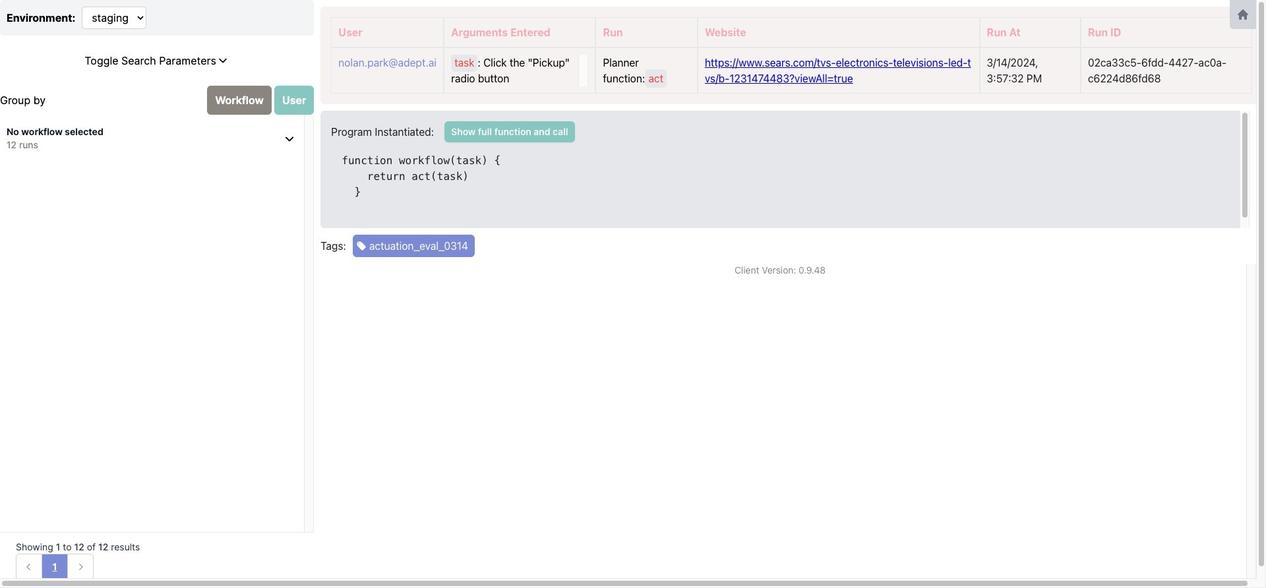 Task type: locate. For each thing, give the bounding box(es) containing it.
pagination element
[[16, 554, 94, 580]]



